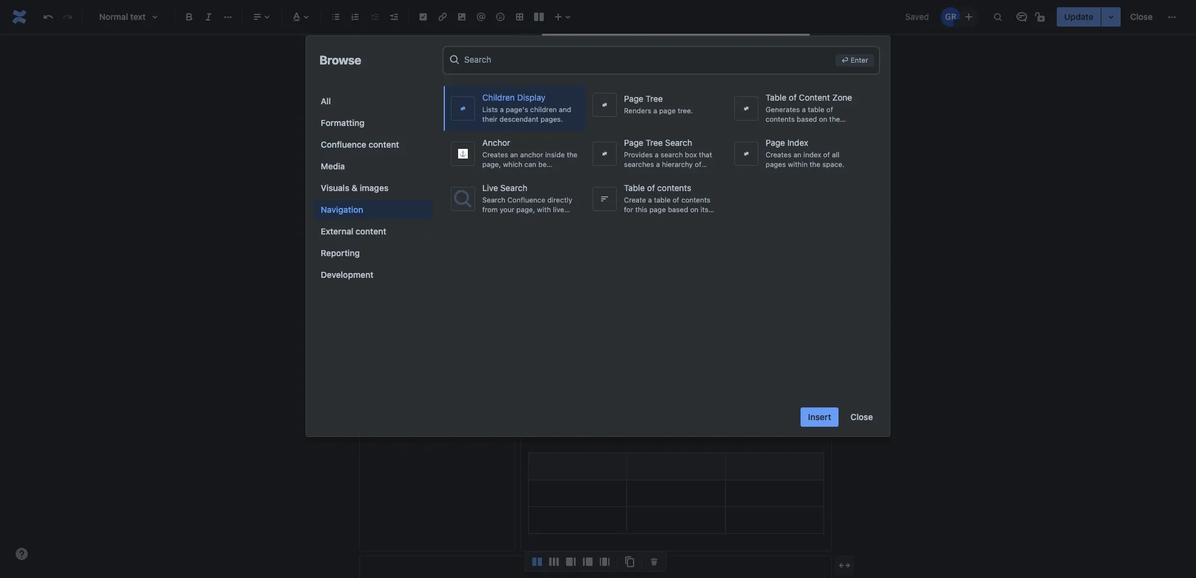 Task type: locate. For each thing, give the bounding box(es) containing it.
visuals & images button
[[314, 179, 432, 198]]

0 vertical spatial page
[[660, 107, 676, 114]]

1 horizontal spatial creates
[[766, 151, 792, 158]]

content
[[369, 139, 399, 150], [356, 226, 387, 236]]

a up (page on the top
[[656, 160, 660, 168]]

undo ⌘z image
[[41, 10, 56, 24]]

1 vertical spatial pages
[[624, 170, 645, 178]]

searches
[[624, 160, 654, 168]]

directly
[[548, 196, 573, 204]]

box
[[685, 151, 697, 158]]

on up present
[[820, 115, 828, 123]]

close button inside browse dialog
[[844, 408, 881, 427]]

external content button
[[314, 222, 432, 241]]

0 horizontal spatial close
[[851, 412, 874, 422]]

reporting button
[[314, 244, 432, 263]]

add image, video, or file image
[[455, 10, 469, 24]]

redo ⌘⇧z image
[[60, 10, 75, 24]]

live
[[483, 183, 498, 193]]

1 vertical spatial page
[[650, 206, 666, 214]]

page, inside live search search confluence directly from your page, with live results as you type
[[517, 206, 535, 214]]

of inside page index creates an index of all pages within the space.
[[824, 151, 831, 158]]

the down zone
[[830, 115, 841, 123]]

a right lists
[[500, 105, 504, 113]]

navigation
[[321, 205, 364, 215]]

zone.
[[800, 135, 818, 143]]

confluence content button
[[314, 135, 432, 154]]

0 horizontal spatial on
[[691, 206, 699, 214]]

of up generates
[[789, 92, 797, 103]]

layouts image
[[532, 10, 547, 24]]

1 vertical spatial on
[[691, 206, 699, 214]]

on
[[820, 115, 828, 123], [691, 206, 699, 214]]

space.
[[823, 160, 845, 168]]

0 horizontal spatial table
[[484, 212, 508, 223]]

content down formatting button
[[369, 139, 399, 150]]

table
[[766, 92, 787, 103], [624, 183, 645, 193]]

contents down page.
[[682, 196, 711, 204]]

0 horizontal spatial the
[[567, 151, 578, 158]]

page,
[[483, 160, 501, 168], [517, 206, 535, 214]]

0 vertical spatial on
[[820, 115, 828, 123]]

2 tree from the top
[[646, 138, 663, 148]]

of left all
[[824, 151, 831, 158]]

1 horizontal spatial table
[[654, 196, 671, 204]]

development
[[321, 270, 374, 280]]

0 vertical spatial contents
[[766, 115, 795, 123]]

an up which
[[510, 151, 518, 158]]

search
[[661, 151, 683, 158]]

close button right adjust update settings icon
[[1124, 7, 1161, 27]]

1 horizontal spatial from
[[687, 170, 703, 178]]

present
[[799, 125, 824, 133]]

confluence inside button
[[321, 139, 367, 150]]

1 tree from the top
[[646, 94, 663, 104]]

2 horizontal spatial the
[[830, 115, 841, 123]]

pages
[[766, 160, 786, 168], [624, 170, 645, 178]]

within
[[826, 125, 846, 133], [788, 160, 808, 168]]

index
[[788, 138, 809, 148]]

0 vertical spatial the
[[830, 115, 841, 123]]

tree inside page tree renders a page tree.
[[646, 94, 663, 104]]

close right insert
[[851, 412, 874, 422]]

from up the results
[[483, 206, 498, 214]]

the inside table of content zone generates a table of contents based on the headings present within its body text zone.
[[830, 115, 841, 123]]

1 vertical spatial table
[[624, 183, 645, 193]]

type
[[531, 216, 545, 223]]

indent tab image
[[387, 10, 401, 24]]

0 vertical spatial content
[[369, 139, 399, 150]]

page, up hyperlinked.
[[483, 160, 501, 168]]

1 vertical spatial its
[[701, 206, 709, 214]]

generates
[[766, 105, 801, 113]]

an
[[510, 151, 518, 158], [794, 151, 802, 158]]

2 vertical spatial contents
[[682, 196, 711, 204]]

1 vertical spatial page,
[[517, 206, 535, 214]]

content for external content
[[356, 226, 387, 236]]

close
[[1131, 11, 1154, 22], [851, 412, 874, 422]]

close button
[[1124, 7, 1161, 27], [844, 408, 881, 427]]

table up generates
[[766, 92, 787, 103]]

confluence up any
[[508, 196, 546, 204]]

live
[[553, 206, 565, 214]]

1 vertical spatial confluence
[[508, 196, 546, 204]]

remove image
[[647, 555, 662, 569]]

1 vertical spatial close button
[[844, 408, 881, 427]]

0 horizontal spatial table
[[624, 183, 645, 193]]

0 vertical spatial pages
[[766, 160, 786, 168]]

1 horizontal spatial the
[[810, 160, 821, 168]]

anchor
[[483, 138, 511, 148]]

from
[[687, 170, 703, 178], [483, 206, 498, 214]]

for
[[624, 206, 634, 214]]

1 horizontal spatial pages
[[766, 160, 786, 168]]

1 vertical spatial within
[[788, 160, 808, 168]]

search inside page tree search provides a search box that searches a hierarchy of pages (page tree) from a specified root page.
[[666, 138, 693, 148]]

table inside the table of contents create a table of contents for this page based on its headings.
[[624, 183, 645, 193]]

inside
[[545, 151, 565, 158]]

external
[[321, 226, 354, 236]]

0 horizontal spatial confluence
[[321, 139, 367, 150]]

page inside page index creates an index of all pages within the space.
[[766, 138, 786, 148]]

external content
[[321, 226, 387, 236]]

tree)
[[668, 170, 685, 178]]

a right add
[[476, 212, 482, 223]]

page, up you
[[517, 206, 535, 214]]

your
[[500, 206, 515, 214]]

0 vertical spatial table
[[766, 92, 787, 103]]

close right adjust update settings icon
[[1131, 11, 1154, 22]]

1 horizontal spatial based
[[797, 115, 818, 123]]

based inside the table of contents create a table of contents for this page based on its headings.
[[668, 206, 689, 214]]

media
[[321, 161, 345, 171]]

table down 'root'
[[654, 196, 671, 204]]

1 vertical spatial from
[[483, 206, 498, 214]]

1 horizontal spatial its
[[848, 125, 856, 133]]

1 vertical spatial table
[[654, 196, 671, 204]]

page.
[[672, 180, 691, 188]]

page inside page tree search provides a search box that searches a hierarchy of pages (page tree) from a specified root page.
[[624, 138, 644, 148]]

search down live
[[483, 196, 506, 204]]

content down the navigation button
[[356, 226, 387, 236]]

search down hyperlinked.
[[501, 183, 528, 193]]

table inside table of content zone generates a table of contents based on the headings present within its body text zone.
[[808, 105, 825, 113]]

0 vertical spatial its
[[848, 125, 856, 133]]

a inside table of content zone generates a table of contents based on the headings present within its body text zone.
[[803, 105, 806, 113]]

content for confluence content
[[369, 139, 399, 150]]

2 vertical spatial search
[[483, 196, 506, 204]]

page left tree.
[[660, 107, 676, 114]]

enter
[[851, 56, 869, 64]]

contents down tree)
[[658, 183, 692, 193]]

0 horizontal spatial creates
[[483, 151, 508, 158]]

0 horizontal spatial pages
[[624, 170, 645, 178]]

page up the "renders"
[[624, 94, 644, 104]]

0 vertical spatial within
[[826, 125, 846, 133]]

page inside the table of contents create a table of contents for this page based on its headings.
[[650, 206, 666, 214]]

0 vertical spatial from
[[687, 170, 703, 178]]

1 horizontal spatial close button
[[1124, 7, 1161, 27]]

0 horizontal spatial from
[[483, 206, 498, 214]]

which
[[503, 160, 523, 168]]

a
[[500, 105, 504, 113], [803, 105, 806, 113], [654, 107, 658, 114], [655, 151, 659, 158], [656, 160, 660, 168], [705, 170, 709, 178], [649, 196, 652, 204], [476, 212, 482, 223]]

2 vertical spatial the
[[810, 160, 821, 168]]

page up provides
[[624, 138, 644, 148]]

1 vertical spatial tree
[[646, 138, 663, 148]]

1 horizontal spatial an
[[794, 151, 802, 158]]

/table
[[409, 213, 440, 223]]

insert button
[[801, 408, 839, 427]]

1 vertical spatial contents
[[658, 183, 692, 193]]

hyperlinked.
[[483, 170, 523, 178]]

creates inside page index creates an index of all pages within the space.
[[766, 151, 792, 158]]

0 horizontal spatial its
[[701, 206, 709, 214]]

the down index at top
[[810, 160, 821, 168]]

pages.
[[541, 115, 563, 123]]

the
[[830, 115, 841, 123], [567, 151, 578, 158], [810, 160, 821, 168]]

table inside the table of contents create a table of contents for this page based on its headings.
[[654, 196, 671, 204]]

1 horizontal spatial within
[[826, 125, 846, 133]]

table for any
[[484, 212, 508, 223]]

0 horizontal spatial page,
[[483, 160, 501, 168]]

browse
[[320, 53, 361, 67]]

page, inside the anchor creates an anchor inside the page, which can be hyperlinked.
[[483, 160, 501, 168]]

confluence down formatting
[[321, 139, 367, 150]]

0 vertical spatial tree
[[646, 94, 663, 104]]

within inside table of content zone generates a table of contents based on the headings present within its body text zone.
[[826, 125, 846, 133]]

emoji image
[[494, 10, 508, 24]]

2 horizontal spatial table
[[808, 105, 825, 113]]

the right inside
[[567, 151, 578, 158]]

close button right insert button
[[844, 408, 881, 427]]

italic ⌘i image
[[202, 10, 216, 24]]

learn more about tables link
[[367, 235, 472, 246]]

1 horizontal spatial page,
[[517, 206, 535, 214]]

from up page.
[[687, 170, 703, 178]]

of left 'root'
[[648, 183, 655, 193]]

1 horizontal spatial on
[[820, 115, 828, 123]]

tree inside page tree search provides a search box that searches a hierarchy of pages (page tree) from a specified root page.
[[646, 138, 663, 148]]

tree up provides
[[646, 138, 663, 148]]

table of content zone generates a table of contents based on the headings present within its body text zone.
[[766, 92, 856, 143]]

table left at
[[484, 212, 508, 223]]

table inside table of content zone generates a table of contents based on the headings present within its body text zone.
[[766, 92, 787, 103]]

2 vertical spatial table
[[484, 212, 508, 223]]

tree up the "renders"
[[646, 94, 663, 104]]

page right this
[[650, 206, 666, 214]]

0 vertical spatial table
[[808, 105, 825, 113]]

based down page.
[[668, 206, 689, 214]]

(page
[[647, 170, 666, 178]]

on down page.
[[691, 206, 699, 214]]

based
[[797, 115, 818, 123], [668, 206, 689, 214]]

a inside 'children display lists a page's children and their descendant pages.'
[[500, 105, 504, 113]]

1 an from the left
[[510, 151, 518, 158]]

1 vertical spatial close
[[851, 412, 874, 422]]

action item image
[[416, 10, 431, 24]]

table image
[[513, 10, 527, 24]]

pages down body
[[766, 160, 786, 168]]

all
[[321, 96, 331, 106]]

content inside "button"
[[356, 226, 387, 236]]

within inside page index creates an index of all pages within the space.
[[788, 160, 808, 168]]

0 horizontal spatial close button
[[844, 408, 881, 427]]

within right present
[[826, 125, 846, 133]]

0 horizontal spatial an
[[510, 151, 518, 158]]

go wide image
[[838, 559, 852, 573]]

its inside the table of contents create a table of contents for this page based on its headings.
[[701, 206, 709, 214]]

formatting button
[[314, 113, 432, 133]]

0 horizontal spatial based
[[668, 206, 689, 214]]

contents up the headings
[[766, 115, 795, 123]]

table for table of content zone
[[766, 92, 787, 103]]

0 vertical spatial close button
[[1124, 7, 1161, 27]]

1 horizontal spatial table
[[766, 92, 787, 103]]

greg robinson image
[[942, 7, 961, 27]]

0 horizontal spatial within
[[788, 160, 808, 168]]

1 vertical spatial based
[[668, 206, 689, 214]]

a down "content"
[[803, 105, 806, 113]]

of
[[789, 92, 797, 103], [827, 105, 834, 113], [824, 151, 831, 158], [695, 160, 702, 168], [648, 183, 655, 193], [673, 196, 680, 204]]

any
[[522, 212, 539, 223]]

table for table of contents
[[624, 183, 645, 193]]

table down "content"
[[808, 105, 825, 113]]

1 vertical spatial the
[[567, 151, 578, 158]]

update button
[[1058, 7, 1101, 27]]

0 vertical spatial search
[[666, 138, 693, 148]]

type /table to add a table at any time.
[[381, 212, 565, 223]]

page down the headings
[[766, 138, 786, 148]]

confluence image
[[10, 7, 29, 27]]

tree
[[646, 94, 663, 104], [646, 138, 663, 148]]

0 vertical spatial based
[[797, 115, 818, 123]]

that
[[699, 151, 713, 158]]

creates down body
[[766, 151, 792, 158]]

an down index
[[794, 151, 802, 158]]

1 creates from the left
[[483, 151, 508, 158]]

0 vertical spatial confluence
[[321, 139, 367, 150]]

page
[[660, 107, 676, 114], [650, 206, 666, 214]]

0 vertical spatial page,
[[483, 160, 501, 168]]

pages down searches
[[624, 170, 645, 178]]

within down index at top
[[788, 160, 808, 168]]

creates
[[483, 151, 508, 158], [766, 151, 792, 158]]

a inside page tree renders a page tree.
[[654, 107, 658, 114]]

left sidebar image
[[581, 555, 595, 569]]

two columns image
[[530, 555, 545, 569]]

on inside the table of contents create a table of contents for this page based on its headings.
[[691, 206, 699, 214]]

search up search
[[666, 138, 693, 148]]

a down that
[[705, 170, 709, 178]]

1 vertical spatial content
[[356, 226, 387, 236]]

of down box
[[695, 160, 702, 168]]

of down page.
[[673, 196, 680, 204]]

based up present
[[797, 115, 818, 123]]

page inside page tree renders a page tree.
[[624, 94, 644, 104]]

2 creates from the left
[[766, 151, 792, 158]]

headings
[[766, 125, 797, 133]]

1 horizontal spatial close
[[1131, 11, 1154, 22]]

table up create
[[624, 183, 645, 193]]

content inside button
[[369, 139, 399, 150]]

tree for renders
[[646, 94, 663, 104]]

a right create
[[649, 196, 652, 204]]

a right the "renders"
[[654, 107, 658, 114]]

2 an from the left
[[794, 151, 802, 158]]

creates down anchor
[[483, 151, 508, 158]]

1 horizontal spatial confluence
[[508, 196, 546, 204]]

contents inside table of content zone generates a table of contents based on the headings present within its body text zone.
[[766, 115, 795, 123]]



Task type: describe. For each thing, give the bounding box(es) containing it.
as
[[507, 216, 515, 223]]

an inside the anchor creates an anchor inside the page, which can be hyperlinked.
[[510, 151, 518, 158]]

anchor
[[520, 151, 543, 158]]

time.
[[541, 212, 565, 223]]

numbered list ⌘⇧7 image
[[348, 10, 363, 24]]

advanced search image
[[449, 54, 461, 66]]

root
[[657, 180, 670, 188]]

development button
[[314, 265, 432, 285]]

navigation button
[[314, 200, 432, 220]]

from inside page tree search provides a search box that searches a hierarchy of pages (page tree) from a specified root page.
[[687, 170, 703, 178]]

content
[[799, 92, 831, 103]]

a left search
[[655, 151, 659, 158]]

three columns image
[[547, 555, 562, 569]]

&
[[352, 183, 358, 193]]

images
[[360, 183, 389, 193]]

with
[[537, 206, 551, 214]]

0 vertical spatial close
[[1131, 11, 1154, 22]]

of down zone
[[827, 105, 834, 113]]

children
[[483, 92, 515, 103]]

⏎
[[842, 56, 849, 64]]

link image
[[436, 10, 450, 24]]

page index creates an index of all pages within the space.
[[766, 138, 845, 168]]

the inside the anchor creates an anchor inside the page, which can be hyperlinked.
[[567, 151, 578, 158]]

bold ⌘b image
[[182, 10, 197, 24]]

formatting
[[321, 118, 365, 128]]

to
[[445, 212, 454, 223]]

about
[[418, 235, 443, 246]]

three columns with sidebars image
[[598, 555, 612, 569]]

type
[[381, 212, 404, 223]]

visuals & images
[[321, 183, 389, 193]]

display
[[517, 92, 546, 103]]

confluence image
[[10, 7, 29, 27]]

and
[[559, 105, 572, 113]]

page for page index
[[766, 138, 786, 148]]

zone
[[833, 92, 853, 103]]

creates inside the anchor creates an anchor inside the page, which can be hyperlinked.
[[483, 151, 508, 158]]

close inside browse dialog
[[851, 412, 874, 422]]

search field
[[465, 49, 831, 70]]

can
[[525, 160, 537, 168]]

⏎ enter
[[842, 56, 869, 64]]

live search search confluence directly from your page, with live results as you type
[[483, 183, 573, 223]]

on inside table of content zone generates a table of contents based on the headings present within its body text zone.
[[820, 115, 828, 123]]

the inside page index creates an index of all pages within the space.
[[810, 160, 821, 168]]

bullet list ⌘⇧8 image
[[329, 10, 343, 24]]

saved
[[906, 11, 930, 22]]

lists
[[483, 105, 498, 113]]

index
[[804, 151, 822, 158]]

page for page tree search
[[624, 138, 644, 148]]

specified
[[624, 180, 655, 188]]

learn more about tables
[[367, 235, 472, 246]]

from inside live search search confluence directly from your page, with live results as you type
[[483, 206, 498, 214]]

page for page tree
[[624, 94, 644, 104]]

tables
[[446, 235, 472, 246]]

pages inside page index creates an index of all pages within the space.
[[766, 160, 786, 168]]

browse dialog
[[306, 36, 890, 437]]

their
[[483, 115, 498, 123]]

text
[[785, 135, 798, 143]]

update
[[1065, 11, 1094, 22]]

copy image
[[623, 555, 637, 569]]

table of contents create a table of contents for this page based on its headings.
[[624, 183, 711, 223]]

all
[[833, 151, 840, 158]]

based inside table of content zone generates a table of contents based on the headings present within its body text zone.
[[797, 115, 818, 123]]

results
[[483, 216, 505, 223]]

descendant
[[500, 115, 539, 123]]

you
[[517, 216, 529, 223]]

page tree renders a page tree.
[[624, 94, 694, 114]]

1 vertical spatial search
[[501, 183, 528, 193]]

be
[[539, 160, 547, 168]]

right sidebar image
[[564, 555, 579, 569]]

headings.
[[624, 216, 657, 223]]

outdent ⇧tab image
[[367, 10, 382, 24]]

of inside page tree search provides a search box that searches a hierarchy of pages (page tree) from a specified root page.
[[695, 160, 702, 168]]

tree for search
[[646, 138, 663, 148]]

visuals
[[321, 183, 350, 193]]

hierarchy
[[662, 160, 693, 168]]

editor toolbar toolbar
[[525, 553, 667, 579]]

an inside page index creates an index of all pages within the space.
[[794, 151, 802, 158]]

a inside the table of contents create a table of contents for this page based on its headings.
[[649, 196, 652, 204]]

insert
[[809, 412, 832, 422]]

page's
[[506, 105, 529, 113]]

children
[[531, 105, 557, 113]]

confluence content
[[321, 139, 399, 150]]

learn
[[367, 235, 391, 246]]

pages inside page tree search provides a search box that searches a hierarchy of pages (page tree) from a specified root page.
[[624, 170, 645, 178]]

its inside table of content zone generates a table of contents based on the headings present within its body text zone.
[[848, 125, 856, 133]]

page inside page tree renders a page tree.
[[660, 107, 676, 114]]

adjust update settings image
[[1104, 10, 1119, 24]]

tree.
[[678, 107, 694, 114]]

search for live search
[[483, 196, 506, 204]]

provides
[[624, 151, 653, 158]]

anchor creates an anchor inside the page, which can be hyperlinked.
[[483, 138, 578, 178]]

at
[[510, 212, 520, 223]]

table for contents
[[654, 196, 671, 204]]

page tree search provides a search box that searches a hierarchy of pages (page tree) from a specified root page.
[[624, 138, 713, 188]]

renders
[[624, 107, 652, 114]]

add
[[456, 212, 474, 223]]

body
[[766, 135, 783, 143]]

this
[[636, 206, 648, 214]]

children display lists a page's children and their descendant pages.
[[483, 92, 572, 123]]

more
[[394, 235, 416, 246]]

search for page tree search
[[666, 138, 693, 148]]

mention image
[[474, 10, 489, 24]]

confluence inside live search search confluence directly from your page, with live results as you type
[[508, 196, 546, 204]]

media button
[[314, 157, 432, 176]]

reporting
[[321, 248, 360, 258]]



Task type: vqa. For each thing, say whether or not it's contained in the screenshot.


